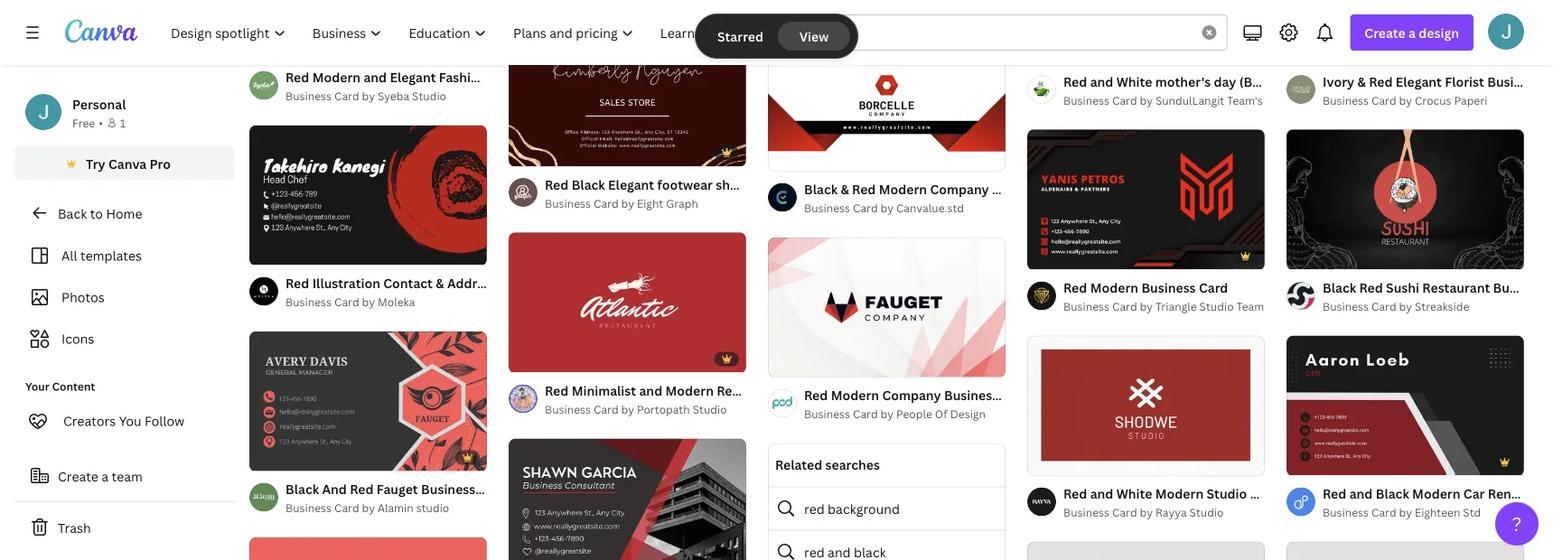 Task type: describe. For each thing, give the bounding box(es) containing it.
design
[[950, 407, 986, 422]]

studio down red and white modern studio business card link
[[1189, 505, 1224, 520]]

background
[[828, 500, 900, 517]]

? button
[[1495, 502, 1539, 546]]

red modern and elegant fashion store business card image
[[249, 0, 487, 59]]

1 of 2 link for red modern company business card landscape
[[768, 237, 1006, 377]]

-
[[787, 382, 792, 399]]

2 for red and white modern studio business card
[[1064, 455, 1069, 467]]

try canva pro button
[[14, 146, 235, 181]]

and for red and black modern car rental bus
[[1349, 485, 1373, 502]]

red and black modern car rental bus business card by eighteen std
[[1323, 485, 1553, 520]]

icons
[[61, 330, 94, 347]]

landscape inside red modern company business card landscape business card by people of design
[[1032, 387, 1098, 404]]

card inside ivory & red elegant florist business c business card by crocus paperi
[[1371, 93, 1396, 108]]

black for black & red modern company business card landscape
[[804, 181, 838, 198]]

red background
[[804, 500, 900, 517]]

sundullangit
[[1155, 93, 1224, 108]]

by inside red minimalist and modern restaurant - business card business card by portopath studio
[[621, 402, 634, 417]]

1 of 2 link for red and white modern studio business card
[[1027, 335, 1265, 476]]

eighteen
[[1415, 505, 1460, 520]]

modern inside black & red modern company business card landscape business card by canvalue.std
[[879, 181, 927, 198]]

card inside 'red and white mother's day (business card) business card by sundullangit team's'
[[1112, 93, 1137, 108]]

by inside red illustration contact & address business card business card by moleka
[[362, 294, 375, 309]]

back
[[58, 205, 87, 222]]

red for red black elegant footwear shop business card
[[545, 176, 569, 193]]

?
[[1512, 511, 1522, 537]]

of
[[935, 407, 947, 422]]

rayya
[[1155, 505, 1187, 520]]

people
[[896, 407, 932, 422]]

red modern photography (business cards) image
[[249, 537, 487, 560]]

back to home
[[58, 205, 142, 222]]

2 for red modern business card
[[1064, 249, 1069, 261]]

team's
[[1227, 93, 1263, 108]]

red illustration contact & address business card link
[[285, 273, 587, 293]]

a for team
[[101, 468, 109, 485]]

company inside black & red modern company business card landscape business card by canvalue.std
[[930, 181, 989, 198]]

team
[[112, 468, 143, 485]]

syeba
[[378, 88, 409, 103]]

Search search field
[[805, 15, 1191, 50]]

red for red modern and elegant fashion store business card
[[285, 68, 309, 86]]

moleka
[[378, 294, 415, 309]]

black for black and red fauget business card
[[285, 481, 319, 498]]

1 of 2 link for red black elegant footwear shop business card
[[509, 26, 746, 167]]

your content
[[25, 379, 95, 394]]

create a team button
[[14, 458, 235, 494]]

fauget
[[377, 481, 418, 498]]

red background link
[[768, 487, 1006, 530]]

ivory & red elegant florist business card image
[[1287, 0, 1524, 63]]

a for design
[[1409, 24, 1416, 41]]

company inside red modern company business card landscape business card by people of design
[[882, 387, 941, 404]]

portopath
[[637, 402, 690, 417]]

contact
[[383, 275, 433, 292]]

1 for red black elegant footwear shop business card
[[521, 147, 527, 159]]

creators you follow
[[63, 412, 184, 430]]

restaurant inside black red sushi restaurant business c business card by streakside
[[1422, 279, 1490, 296]]

all
[[61, 247, 77, 264]]

1 for red modern company business card landscape
[[781, 357, 786, 369]]

of for black and red fauget business card
[[270, 450, 283, 463]]

business inside red and black modern car rental bus business card by eighteen std
[[1323, 505, 1369, 520]]

red for red illustration contact & address business card
[[285, 275, 309, 292]]

2 for black red sushi restaurant business c
[[1323, 249, 1329, 261]]

all templates
[[61, 247, 142, 264]]

view button
[[778, 22, 850, 51]]

content
[[52, 379, 95, 394]]

modern inside 'red modern and elegant fashion store business card business card by syeba studio'
[[312, 68, 361, 86]]

create for create a team
[[58, 468, 98, 485]]

minimalist
[[572, 382, 636, 399]]

white for mother's
[[1116, 73, 1152, 90]]

by inside 'red and white mother's day (business card) business card by sundullangit team's'
[[1140, 93, 1153, 108]]

red and white mother's day (business card) link
[[1063, 72, 1335, 91]]

red inside black red sushi restaurant business c business card by streakside
[[1359, 279, 1383, 296]]

create a design
[[1365, 24, 1459, 41]]

black red sushi restaurant business c link
[[1323, 278, 1553, 298]]

1 for red and black modern car rental bus
[[1299, 455, 1304, 467]]

business card by moleka link
[[285, 293, 487, 311]]

black red modern business consultant business card image
[[509, 439, 746, 560]]

studio inside red modern business card business card by triangle studio team
[[1199, 299, 1234, 314]]

red modern company business card landscape image
[[768, 237, 1006, 377]]

status containing view
[[696, 14, 857, 58]]

2 for red modern company business card landscape
[[805, 357, 810, 369]]

1 of 2 link for red and black modern car rental bus
[[1287, 335, 1524, 476]]

black and red fauget business card image
[[249, 331, 487, 471]]

of for red modern business card
[[1048, 249, 1061, 261]]

try
[[86, 155, 105, 172]]

day
[[1214, 73, 1236, 90]]

ivory & red elegant florist business c link
[[1323, 72, 1553, 91]]

business card by eighteen std link
[[1323, 504, 1524, 522]]

black inside red and black modern car rental bus business card by eighteen std
[[1376, 485, 1409, 502]]

icons link
[[25, 322, 224, 356]]

red black elegant footwear shop business card link
[[545, 175, 836, 194]]

1 of 2 link for red modern business card
[[1027, 129, 1265, 270]]

design
[[1419, 24, 1459, 41]]

back to home link
[[14, 195, 235, 231]]

free •
[[72, 115, 103, 130]]

illustration
[[312, 275, 380, 292]]

•
[[99, 115, 103, 130]]

black and red fauget business card link
[[285, 479, 508, 499]]

1 of 2 for red black elegant footwear shop business card
[[521, 147, 551, 159]]

starred
[[717, 28, 763, 45]]

business card by crocus paperi link
[[1323, 91, 1524, 109]]

red and white mother's day (business card) business card by sundullangit team's
[[1063, 73, 1335, 108]]

create a team
[[58, 468, 143, 485]]

1 of 2 for red and white modern studio business card
[[1040, 455, 1069, 467]]

eight
[[637, 196, 663, 211]]

rental
[[1488, 485, 1528, 502]]

triangle
[[1155, 299, 1197, 314]]

photos link
[[25, 280, 224, 314]]

by inside red black elegant footwear shop business card business card by eight graph
[[621, 196, 634, 211]]

by inside black & red modern company business card landscape business card by canvalue.std
[[880, 201, 893, 215]]

red modern company business card landscape business card by people of design
[[804, 387, 1098, 422]]

card inside red modern company business card landscape business card by people of design
[[853, 407, 878, 422]]

to
[[90, 205, 103, 222]]

related
[[775, 456, 822, 474]]

modern inside red and black modern car rental bus business card by eighteen std
[[1412, 485, 1460, 502]]

canvalue.std
[[896, 201, 964, 215]]

by inside red modern company business card landscape business card by people of design
[[880, 407, 893, 422]]

red and black modern car rental business card image
[[1287, 336, 1524, 475]]

red minimalist and modern restaurant - business card business card by portopath studio
[[545, 382, 882, 417]]

red
[[804, 500, 825, 517]]

and for red and white modern studio business card
[[1090, 485, 1113, 502]]

card
[[1001, 387, 1029, 404]]

and for red and white mother's day (business card)
[[1090, 73, 1113, 90]]

all templates link
[[25, 239, 224, 273]]

2 red modern business card image from the top
[[1027, 542, 1265, 560]]

trash link
[[14, 510, 235, 546]]



Task type: vqa. For each thing, say whether or not it's contained in the screenshot.
'NEW'
no



Task type: locate. For each thing, give the bounding box(es) containing it.
0 vertical spatial a
[[1409, 24, 1416, 41]]

red inside ivory & red elegant florist business c business card by crocus paperi
[[1369, 73, 1393, 90]]

and up business card by portopath studio link
[[639, 382, 662, 399]]

elegant inside ivory & red elegant florist business c business card by crocus paperi
[[1396, 73, 1442, 90]]

c inside black red sushi restaurant business c business card by streakside
[[1550, 279, 1553, 296]]

related searches
[[775, 456, 880, 474]]

2 horizontal spatial elegant
[[1396, 73, 1442, 90]]

& right ivory
[[1357, 73, 1366, 90]]

free
[[72, 115, 95, 130]]

& inside red illustration contact & address business card business card by moleka
[[436, 275, 444, 292]]

black inside black red sushi restaurant business c business card by streakside
[[1323, 279, 1356, 296]]

studio
[[412, 88, 446, 103], [1199, 299, 1234, 314], [693, 402, 727, 417], [1207, 485, 1247, 502], [1189, 505, 1224, 520]]

and up business card by sundullangit team's link
[[1090, 73, 1113, 90]]

1 of 2 link for black red sushi restaurant business c
[[1287, 129, 1524, 270]]

by down the sushi
[[1399, 299, 1412, 314]]

red
[[285, 68, 309, 86], [1063, 73, 1087, 90], [1369, 73, 1393, 90], [545, 176, 569, 193], [852, 181, 876, 198], [285, 275, 309, 292], [1063, 279, 1087, 296], [1359, 279, 1383, 296], [545, 382, 569, 399], [804, 387, 828, 404], [350, 481, 374, 498], [1063, 485, 1087, 502], [1323, 485, 1346, 502]]

by left the canvalue.std
[[880, 201, 893, 215]]

by left syeba
[[362, 88, 375, 103]]

business card by streakside link
[[1323, 298, 1524, 316]]

1 of 2 for black and red fauget business card
[[262, 450, 292, 463]]

red for red and black modern car rental bus
[[1323, 485, 1346, 502]]

by inside red and black modern car rental bus business card by eighteen std
[[1399, 505, 1412, 520]]

modern inside red modern business card business card by triangle studio team
[[1090, 279, 1138, 296]]

by left eighteen
[[1399, 505, 1412, 520]]

red modern business card image up red modern business card link
[[1027, 130, 1265, 269]]

0 vertical spatial company
[[930, 181, 989, 198]]

of for red and white modern studio business card
[[1048, 455, 1061, 467]]

2 for red black elegant footwear shop business card
[[545, 147, 551, 159]]

1 of 2
[[521, 147, 551, 159], [781, 150, 810, 163], [1040, 249, 1069, 261], [1299, 249, 1329, 261], [781, 357, 810, 369], [262, 450, 292, 463], [1040, 455, 1069, 467], [1299, 455, 1329, 467]]

and
[[322, 481, 347, 498]]

restaurant left -
[[717, 382, 784, 399]]

studio inside 'red modern and elegant fashion store business card business card by syeba studio'
[[412, 88, 446, 103]]

fashion
[[439, 68, 487, 86]]

$
[[468, 39, 475, 51]]

red illustration contact & address business card business card by moleka
[[285, 275, 587, 309]]

red modern business card image down business card by rayya studio link
[[1027, 542, 1265, 560]]

company up the canvalue.std
[[930, 181, 989, 198]]

elegant for red
[[1396, 73, 1442, 90]]

by inside ivory & red elegant florist business c business card by crocus paperi
[[1399, 93, 1412, 108]]

1 for red and white modern studio business card
[[1040, 455, 1045, 467]]

and inside 'red and white mother's day (business card) business card by sundullangit team's'
[[1090, 73, 1113, 90]]

red inside red illustration contact & address business card business card by moleka
[[285, 275, 309, 292]]

black red sushi restaurant business c business card by streakside
[[1323, 279, 1553, 314]]

a left team
[[101, 468, 109, 485]]

modern up business card by syeba studio link
[[312, 68, 361, 86]]

1 for black red sushi restaurant business c
[[1299, 249, 1304, 261]]

and inside red minimalist and modern restaurant - business card business card by portopath studio
[[639, 382, 662, 399]]

elegant inside red black elegant footwear shop business card business card by eight graph
[[608, 176, 654, 193]]

red for red modern company business card landscape
[[804, 387, 828, 404]]

red inside red and black modern car rental bus business card by eighteen std
[[1323, 485, 1346, 502]]

black inside black and red fauget business card business card by alamin studio
[[285, 481, 319, 498]]

home
[[106, 205, 142, 222]]

red and white modern studio business card image
[[1027, 336, 1265, 475]]

by left people
[[880, 407, 893, 422]]

red modern business card business card by triangle studio team
[[1063, 279, 1264, 314]]

by inside black red sushi restaurant business c business card by streakside
[[1399, 299, 1412, 314]]

business inside 'red and white mother's day (business card) business card by sundullangit team's'
[[1063, 93, 1109, 108]]

modern up the rayya at the bottom
[[1155, 485, 1204, 502]]

1 horizontal spatial a
[[1409, 24, 1416, 41]]

white
[[1116, 73, 1152, 90], [1116, 485, 1152, 502]]

red inside red black elegant footwear shop business card business card by eight graph
[[545, 176, 569, 193]]

searches
[[825, 456, 880, 474]]

red inside 'red and white mother's day (business card) business card by sundullangit team's'
[[1063, 73, 1087, 90]]

ivory & red elegant florist business c business card by crocus paperi
[[1323, 73, 1553, 108]]

0 vertical spatial &
[[1357, 73, 1366, 90]]

red and white mother's day (business card) image
[[1027, 0, 1265, 63]]

(business
[[1239, 73, 1298, 90]]

of for red modern company business card landscape
[[789, 357, 802, 369]]

elegant up syeba
[[390, 68, 436, 86]]

red modern business card link
[[1063, 278, 1264, 298]]

and up business card by eighteen std link
[[1349, 485, 1373, 502]]

&
[[1357, 73, 1366, 90], [841, 181, 849, 198], [436, 275, 444, 292]]

shop
[[716, 176, 746, 193]]

business card by sundullangit team's link
[[1063, 91, 1265, 109]]

& inside ivory & red elegant florist business c business card by crocus paperi
[[1357, 73, 1366, 90]]

by
[[362, 88, 375, 103], [1140, 93, 1153, 108], [1399, 93, 1412, 108], [621, 196, 634, 211], [880, 201, 893, 215], [362, 294, 375, 309], [1140, 299, 1153, 314], [1399, 299, 1412, 314], [621, 402, 634, 417], [880, 407, 893, 422], [362, 501, 375, 515], [1140, 505, 1153, 520], [1399, 505, 1412, 520]]

red inside red minimalist and modern restaurant - business card business card by portopath studio
[[545, 382, 569, 399]]

studio left team
[[1199, 299, 1234, 314]]

& for ivory
[[1357, 73, 1366, 90]]

0 horizontal spatial elegant
[[390, 68, 436, 86]]

1 of 2 for red and black modern car rental bus
[[1299, 455, 1329, 467]]

of for red and black modern car rental bus
[[1307, 455, 1320, 467]]

create inside dropdown button
[[1365, 24, 1406, 41]]

1 horizontal spatial elegant
[[608, 176, 654, 193]]

and inside 'red modern and elegant fashion store business card business card by syeba studio'
[[364, 68, 387, 86]]

1 horizontal spatial create
[[1365, 24, 1406, 41]]

red modern and elegant fashion store business card business card by syeba studio
[[285, 68, 613, 103]]

view
[[799, 28, 829, 45]]

by left crocus
[[1399, 93, 1412, 108]]

0 horizontal spatial restaurant
[[717, 382, 784, 399]]

you
[[119, 412, 141, 430]]

0 horizontal spatial a
[[101, 468, 109, 485]]

restaurant up streakside at the right bottom of the page
[[1422, 279, 1490, 296]]

red modern and elegant fashion store business card link
[[285, 67, 613, 87]]

2 horizontal spatial &
[[1357, 73, 1366, 90]]

by left the rayya at the bottom
[[1140, 505, 1153, 520]]

and up business card by syeba studio link
[[364, 68, 387, 86]]

red inside black and red fauget business card business card by alamin studio
[[350, 481, 374, 498]]

your
[[25, 379, 49, 394]]

red minimalist and modern restaurant - business card image
[[509, 233, 746, 372]]

modern inside red modern company business card landscape business card by people of design
[[831, 387, 879, 404]]

by inside 'red modern and elegant fashion store business card business card by syeba studio'
[[362, 88, 375, 103]]

1 of 2 for red modern business card
[[1040, 249, 1069, 261]]

0 horizontal spatial &
[[436, 275, 444, 292]]

2 for black and red fauget business card
[[286, 450, 292, 463]]

modern up business card by people of design link
[[831, 387, 879, 404]]

std
[[1463, 505, 1481, 520]]

white up business card by sundullangit team's link
[[1116, 73, 1152, 90]]

red watercolor business card image
[[1287, 542, 1524, 560]]

red modern company business card landscape link
[[804, 385, 1098, 405]]

white inside red and white modern studio business card business card by rayya studio
[[1116, 485, 1152, 502]]

black inside black & red modern company business card landscape business card by canvalue.std
[[804, 181, 838, 198]]

by inside black and red fauget business card business card by alamin studio
[[362, 501, 375, 515]]

0 vertical spatial landscape
[[1082, 181, 1148, 198]]

2 vertical spatial &
[[436, 275, 444, 292]]

black & red modern company business card landscape image
[[768, 31, 1006, 171]]

1
[[120, 115, 126, 130], [521, 147, 527, 159], [781, 150, 786, 163], [1040, 249, 1045, 261], [1299, 249, 1304, 261], [781, 357, 786, 369], [262, 450, 267, 463], [1040, 455, 1045, 467], [1299, 455, 1304, 467]]

1 vertical spatial a
[[101, 468, 109, 485]]

black red sushi restaurant business card image
[[1287, 130, 1524, 269]]

white for modern
[[1116, 485, 1152, 502]]

modern inside red and white modern studio business card business card by rayya studio
[[1155, 485, 1204, 502]]

c inside ivory & red elegant florist business c business card by crocus paperi
[[1545, 73, 1553, 90]]

1 horizontal spatial &
[[841, 181, 849, 198]]

a inside dropdown button
[[1409, 24, 1416, 41]]

by down minimalist
[[621, 402, 634, 417]]

red for red modern business card
[[1063, 279, 1087, 296]]

red modern business card image
[[1027, 130, 1265, 269], [1027, 542, 1265, 560]]

business card by triangle studio team link
[[1063, 298, 1264, 316]]

1 of 2 for black red sushi restaurant business c
[[1299, 249, 1329, 261]]

and
[[364, 68, 387, 86], [1090, 73, 1113, 90], [639, 382, 662, 399], [1090, 485, 1113, 502], [1349, 485, 1373, 502]]

red and white modern studio business card business card by rayya studio
[[1063, 485, 1337, 520]]

1 red modern business card image from the top
[[1027, 130, 1265, 269]]

by inside red modern business card business card by triangle studio team
[[1140, 299, 1153, 314]]

trash
[[58, 519, 91, 536]]

1 vertical spatial restaurant
[[717, 382, 784, 399]]

black up business card by eighteen std link
[[1376, 485, 1409, 502]]

0 vertical spatial create
[[1365, 24, 1406, 41]]

and inside red and white modern studio business card business card by rayya studio
[[1090, 485, 1113, 502]]

& up business card by canvalue.std link
[[841, 181, 849, 198]]

modern up eighteen
[[1412, 485, 1460, 502]]

john smith image
[[1488, 13, 1524, 49]]

1 for black and red fauget business card
[[262, 450, 267, 463]]

black up business card by canvalue.std link
[[804, 181, 838, 198]]

black left and
[[285, 481, 319, 498]]

photos
[[61, 289, 105, 306]]

business card by eight graph link
[[545, 194, 746, 213]]

of for black red sushi restaurant business c
[[1307, 249, 1320, 261]]

by left eight
[[621, 196, 634, 211]]

1 of 2 link for black and red fauget business card
[[249, 331, 487, 471]]

and up business card by rayya studio link
[[1090, 485, 1113, 502]]

1 horizontal spatial restaurant
[[1422, 279, 1490, 296]]

white up business card by rayya studio link
[[1116, 485, 1152, 502]]

red for red and white mother's day (business card)
[[1063, 73, 1087, 90]]

business card by people of design link
[[804, 405, 1006, 423]]

business card by canvalue.std link
[[804, 199, 1006, 217]]

0 vertical spatial red modern business card image
[[1027, 130, 1265, 269]]

create a design button
[[1350, 14, 1474, 51]]

modern
[[312, 68, 361, 86], [879, 181, 927, 198], [1090, 279, 1138, 296], [665, 382, 714, 399], [831, 387, 879, 404], [1155, 485, 1204, 502], [1412, 485, 1460, 502]]

2 white from the top
[[1116, 485, 1152, 502]]

paperi
[[1454, 93, 1487, 108]]

of for red black elegant footwear shop business card
[[529, 147, 543, 159]]

1 vertical spatial c
[[1550, 279, 1553, 296]]

studio inside red minimalist and modern restaurant - business card business card by portopath studio
[[693, 402, 727, 417]]

restaurant inside red minimalist and modern restaurant - business card business card by portopath studio
[[717, 382, 784, 399]]

red black elegant footwear shop business card image
[[509, 27, 746, 166]]

1 vertical spatial white
[[1116, 485, 1152, 502]]

& inside black & red modern company business card landscape business card by canvalue.std
[[841, 181, 849, 198]]

red inside black & red modern company business card landscape business card by canvalue.std
[[852, 181, 876, 198]]

modern inside red minimalist and modern restaurant - business card business card by portopath studio
[[665, 382, 714, 399]]

address
[[447, 275, 497, 292]]

company up people
[[882, 387, 941, 404]]

& right contact
[[436, 275, 444, 292]]

card inside black red sushi restaurant business c business card by streakside
[[1371, 299, 1396, 314]]

red inside red modern business card business card by triangle studio team
[[1063, 279, 1087, 296]]

black left the sushi
[[1323, 279, 1356, 296]]

a inside button
[[101, 468, 109, 485]]

personal
[[72, 95, 126, 112]]

red black elegant footwear shop business card business card by eight graph
[[545, 176, 836, 211]]

by down red modern business card link
[[1140, 299, 1153, 314]]

elegant up business card by eight graph link
[[608, 176, 654, 193]]

templates
[[80, 247, 142, 264]]

0 horizontal spatial create
[[58, 468, 98, 485]]

red inside red and white modern studio business card business card by rayya studio
[[1063, 485, 1087, 502]]

1 vertical spatial landscape
[[1032, 387, 1098, 404]]

1 vertical spatial create
[[58, 468, 98, 485]]

create left team
[[58, 468, 98, 485]]

red inside red modern company business card landscape business card by people of design
[[804, 387, 828, 404]]

florist
[[1445, 73, 1484, 90]]

studio up business card by rayya studio link
[[1207, 485, 1247, 502]]

elegant up the business card by crocus paperi link
[[1396, 73, 1442, 90]]

ivory
[[1323, 73, 1354, 90]]

white inside 'red and white mother's day (business card) business card by sundullangit team's'
[[1116, 73, 1152, 90]]

status
[[696, 14, 857, 58]]

a left design
[[1409, 24, 1416, 41]]

1 white from the top
[[1116, 73, 1152, 90]]

1 of 2 for red modern company business card landscape
[[781, 357, 810, 369]]

top level navigation element
[[159, 14, 726, 51]]

1 vertical spatial red modern business card image
[[1027, 542, 1265, 560]]

2 for red and black modern car rental bus
[[1323, 455, 1329, 467]]

modern up business card by canvalue.std link
[[879, 181, 927, 198]]

business card by alamin studio link
[[285, 499, 487, 517]]

red for red minimalist and modern restaurant - business card
[[545, 382, 569, 399]]

studio down red modern and elegant fashion store business card link
[[412, 88, 446, 103]]

black up business card by eight graph link
[[572, 176, 605, 193]]

elegant inside 'red modern and elegant fashion store business card business card by syeba studio'
[[390, 68, 436, 86]]

modern up portopath
[[665, 382, 714, 399]]

create for create a design
[[1365, 24, 1406, 41]]

1 for red modern business card
[[1040, 249, 1045, 261]]

graph
[[666, 196, 698, 211]]

studio down red minimalist and modern restaurant - business card link
[[693, 402, 727, 417]]

red minimalist and modern restaurant - business card link
[[545, 381, 882, 401]]

1 vertical spatial company
[[882, 387, 941, 404]]

by left moleka
[[362, 294, 375, 309]]

black for black red sushi restaurant business c
[[1323, 279, 1356, 296]]

None search field
[[769, 14, 1227, 51]]

1 vertical spatial &
[[841, 181, 849, 198]]

by left alamin
[[362, 501, 375, 515]]

red and black modern car rental bus link
[[1323, 484, 1553, 504]]

0 vertical spatial white
[[1116, 73, 1152, 90]]

& for black
[[841, 181, 849, 198]]

create left design
[[1365, 24, 1406, 41]]

black inside red black elegant footwear shop business card business card by eight graph
[[572, 176, 605, 193]]

footwear
[[657, 176, 713, 193]]

business card by portopath studio link
[[545, 401, 746, 419]]

red and white modern studio business card link
[[1063, 484, 1337, 504]]

store
[[490, 68, 523, 86]]

0 vertical spatial c
[[1545, 73, 1553, 90]]

by inside red and white modern studio business card business card by rayya studio
[[1140, 505, 1153, 520]]

red inside 'red modern and elegant fashion store business card business card by syeba studio'
[[285, 68, 309, 86]]

create inside button
[[58, 468, 98, 485]]

card inside red and black modern car rental bus business card by eighteen std
[[1371, 505, 1396, 520]]

follow
[[145, 412, 184, 430]]

red for red and white modern studio business card
[[1063, 485, 1087, 502]]

mother's
[[1155, 73, 1211, 90]]

black & red modern company business card landscape link
[[804, 179, 1148, 199]]

black & red modern company business card landscape business card by canvalue.std
[[804, 181, 1148, 215]]

elegant for and
[[390, 68, 436, 86]]

and inside red and black modern car rental bus business card by eighteen std
[[1349, 485, 1373, 502]]

modern up business card by triangle studio team link
[[1090, 279, 1138, 296]]

0 vertical spatial restaurant
[[1422, 279, 1490, 296]]

black and red fauget business card business card by alamin studio
[[285, 481, 508, 515]]

try canva pro
[[86, 155, 171, 172]]

pro
[[150, 155, 171, 172]]

by left sundullangit
[[1140, 93, 1153, 108]]

red illustration contact & address business card image
[[249, 125, 487, 265]]

landscape inside black & red modern company business card landscape business card by canvalue.std
[[1082, 181, 1148, 198]]



